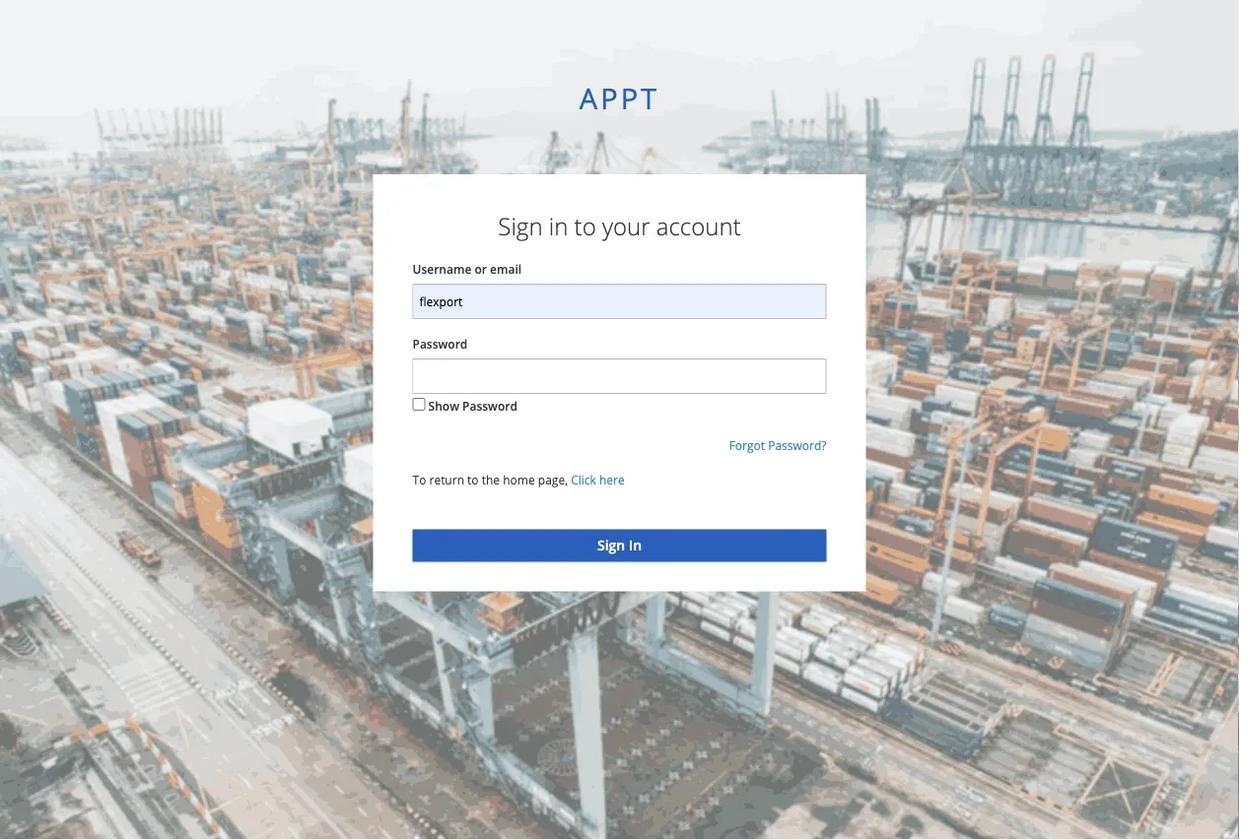 Task type: locate. For each thing, give the bounding box(es) containing it.
password right 'show'
[[462, 398, 517, 415]]

email
[[490, 261, 522, 277]]

to
[[574, 210, 596, 242], [467, 472, 479, 489]]

1 vertical spatial to
[[467, 472, 479, 489]]

click here link
[[571, 472, 625, 489]]

1 horizontal spatial to
[[574, 210, 596, 242]]

to for your
[[574, 210, 596, 242]]

forgot
[[729, 438, 765, 454]]

your
[[602, 210, 650, 242]]

forgot password? link
[[729, 438, 827, 454]]

None submit
[[413, 530, 827, 562]]

sign
[[498, 210, 543, 242]]

Show Password checkbox
[[413, 398, 425, 411]]

forgot password?
[[729, 438, 827, 454]]

username or email
[[413, 261, 522, 277]]

click
[[571, 472, 596, 489]]

password?
[[768, 438, 827, 454]]

to left the
[[467, 472, 479, 489]]

0 horizontal spatial to
[[467, 472, 479, 489]]

Password password field
[[413, 359, 827, 395]]

password
[[413, 336, 468, 352], [462, 398, 517, 415]]

to
[[413, 472, 426, 489]]

appt
[[579, 78, 660, 117]]

return
[[429, 472, 464, 489]]

password up 'show'
[[413, 336, 468, 352]]

show
[[428, 398, 459, 415]]

1 vertical spatial password
[[462, 398, 517, 415]]

0 vertical spatial to
[[574, 210, 596, 242]]

sign in to your account
[[498, 210, 741, 242]]

to right in
[[574, 210, 596, 242]]



Task type: describe. For each thing, give the bounding box(es) containing it.
Username or email text field
[[413, 284, 827, 320]]

here
[[599, 472, 625, 489]]

in
[[549, 210, 568, 242]]

the
[[482, 472, 500, 489]]

page,
[[538, 472, 568, 489]]

show password
[[428, 398, 517, 415]]

to for the
[[467, 472, 479, 489]]

account
[[656, 210, 741, 242]]

home
[[503, 472, 535, 489]]

username
[[413, 261, 472, 277]]

or
[[475, 261, 487, 277]]

0 vertical spatial password
[[413, 336, 468, 352]]

to return to the home page, click here
[[413, 472, 625, 489]]



